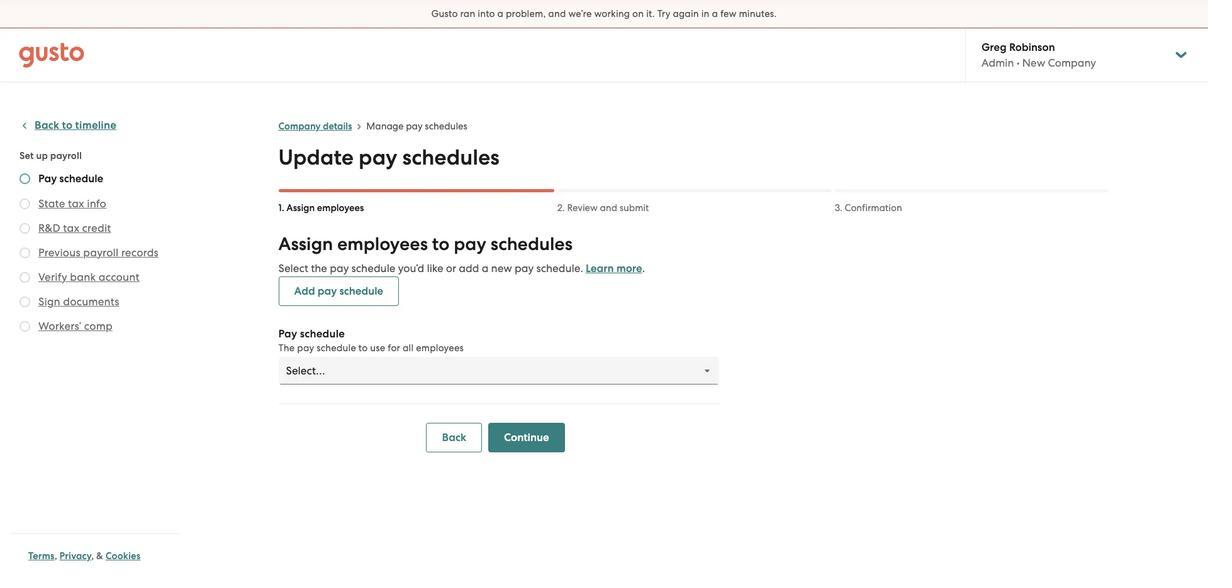 Task type: vqa. For each thing, say whether or not it's contained in the screenshot.
Company dropdown button
no



Task type: describe. For each thing, give the bounding box(es) containing it.
update
[[278, 145, 354, 171]]

account
[[99, 271, 139, 284]]

employees for assign employees to pay schedules
[[337, 233, 428, 255]]

records
[[121, 247, 159, 259]]

submit
[[620, 203, 649, 214]]

schedule inside button
[[339, 285, 383, 298]]

1 horizontal spatial a
[[497, 8, 503, 20]]

continue button
[[488, 423, 565, 453]]

pay inside button
[[318, 285, 337, 298]]

2 , from the left
[[91, 551, 94, 562]]

to inside back to timeline button
[[62, 119, 73, 132]]

tax for info
[[68, 198, 84, 210]]

set
[[20, 150, 34, 162]]

privacy
[[59, 551, 91, 562]]

more
[[616, 262, 642, 276]]

admin
[[982, 57, 1014, 69]]

add pay schedule button
[[278, 277, 399, 306]]

sign documents button
[[38, 294, 119, 310]]

0 horizontal spatial company
[[278, 121, 321, 132]]

check image for state
[[20, 199, 30, 210]]

.
[[642, 262, 645, 275]]

previous payroll records button
[[38, 245, 159, 260]]

pay for pay schedule
[[38, 172, 57, 186]]

a inside select the pay schedule you'd like or add a new pay schedule. learn more .
[[482, 262, 488, 275]]

state tax info button
[[38, 196, 106, 211]]

you'd
[[398, 262, 424, 275]]

pay for pay schedule the pay schedule to use for all employees
[[278, 328, 297, 341]]

set up payroll
[[20, 150, 82, 162]]

again
[[673, 8, 699, 20]]

check image for r&d
[[20, 223, 30, 234]]

new
[[1022, 57, 1045, 69]]

try
[[657, 8, 670, 20]]

&
[[96, 551, 103, 562]]

verify bank account button
[[38, 270, 139, 285]]

sign
[[38, 296, 60, 308]]

verify bank account
[[38, 271, 139, 284]]

details
[[323, 121, 352, 132]]

learn more link
[[586, 262, 642, 276]]

manage
[[366, 121, 404, 132]]

robinson
[[1009, 41, 1055, 54]]

schedule inside list
[[59, 172, 103, 186]]

workers'
[[38, 320, 81, 333]]

schedule left 'use'
[[317, 343, 356, 354]]

tax for credit
[[63, 222, 79, 235]]

the
[[311, 262, 327, 275]]

assign for assign employees to pay schedules
[[278, 233, 333, 255]]

check image for sign
[[20, 297, 30, 308]]

documents
[[63, 296, 119, 308]]

assign employees
[[286, 203, 364, 214]]

schedule down add pay schedule button
[[300, 328, 345, 341]]

1 , from the left
[[55, 551, 57, 562]]

r&d
[[38, 222, 60, 235]]

minutes.
[[739, 8, 777, 20]]

sign documents
[[38, 296, 119, 308]]

credit
[[82, 222, 111, 235]]

employees inside the pay schedule the pay schedule to use for all employees
[[416, 343, 464, 354]]

the
[[278, 343, 295, 354]]

add
[[459, 262, 479, 275]]

greg
[[982, 41, 1007, 54]]

schedule inside select the pay schedule you'd like or add a new pay schedule. learn more .
[[351, 262, 395, 275]]

up
[[36, 150, 48, 162]]

for
[[388, 343, 400, 354]]

timeline
[[75, 119, 116, 132]]

company inside greg robinson admin • new company
[[1048, 57, 1096, 69]]

previous
[[38, 247, 80, 259]]

1 check image from the top
[[20, 174, 30, 184]]

review and submit
[[567, 203, 649, 214]]

problem,
[[506, 8, 546, 20]]

greg robinson admin • new company
[[982, 41, 1096, 69]]

bank
[[70, 271, 96, 284]]

confirmation
[[845, 203, 902, 214]]

workers' comp button
[[38, 319, 113, 334]]

info
[[87, 198, 106, 210]]

terms
[[28, 551, 55, 562]]

company details
[[278, 121, 352, 132]]

new
[[491, 262, 512, 275]]

or
[[446, 262, 456, 275]]



Task type: locate. For each thing, give the bounding box(es) containing it.
company up update
[[278, 121, 321, 132]]

tax left the info
[[68, 198, 84, 210]]

2 horizontal spatial a
[[712, 8, 718, 20]]

r&d tax credit
[[38, 222, 111, 235]]

add pay schedule
[[294, 285, 383, 298]]

assign up select
[[278, 233, 333, 255]]

0 horizontal spatial and
[[548, 8, 566, 20]]

2 vertical spatial check image
[[20, 322, 30, 332]]

back to timeline button
[[20, 118, 116, 133]]

employees up you'd
[[337, 233, 428, 255]]

like
[[427, 262, 443, 275]]

a right add
[[482, 262, 488, 275]]

tax
[[68, 198, 84, 210], [63, 222, 79, 235]]

check image left sign
[[20, 297, 30, 308]]

1 vertical spatial to
[[432, 233, 449, 255]]

0 vertical spatial and
[[548, 8, 566, 20]]

1 horizontal spatial payroll
[[83, 247, 119, 259]]

pay schedule
[[38, 172, 103, 186]]

we're
[[568, 8, 592, 20]]

check image left verify
[[20, 272, 30, 283]]

, left &
[[91, 551, 94, 562]]

payroll down "credit"
[[83, 247, 119, 259]]

pay inside list
[[38, 172, 57, 186]]

manage pay schedules
[[366, 121, 467, 132]]

schedule.
[[536, 262, 583, 275]]

assign down update
[[286, 203, 315, 214]]

to
[[62, 119, 73, 132], [432, 233, 449, 255], [359, 343, 368, 354]]

0 vertical spatial company
[[1048, 57, 1096, 69]]

on
[[632, 8, 644, 20]]

employees right all
[[416, 343, 464, 354]]

payroll inside button
[[83, 247, 119, 259]]

1 vertical spatial payroll
[[83, 247, 119, 259]]

pay schedule list
[[20, 172, 174, 337]]

1 vertical spatial and
[[600, 203, 617, 214]]

•
[[1017, 57, 1020, 69]]

0 vertical spatial tax
[[68, 198, 84, 210]]

cookies
[[106, 551, 141, 562]]

check image for previous
[[20, 248, 30, 259]]

home image
[[19, 42, 84, 68]]

0 horizontal spatial to
[[62, 119, 73, 132]]

2 horizontal spatial to
[[432, 233, 449, 255]]

1 horizontal spatial company
[[1048, 57, 1096, 69]]

check image for verify
[[20, 272, 30, 283]]

1 vertical spatial back
[[442, 432, 466, 445]]

learn
[[586, 262, 614, 276]]

check image down set
[[20, 174, 30, 184]]

a right in
[[712, 8, 718, 20]]

schedule left you'd
[[351, 262, 395, 275]]

2 check image from the top
[[20, 199, 30, 210]]

1 horizontal spatial and
[[600, 203, 617, 214]]

schedule up the pay schedule the pay schedule to use for all employees
[[339, 285, 383, 298]]

check image
[[20, 174, 30, 184], [20, 199, 30, 210], [20, 223, 30, 234], [20, 248, 30, 259]]

schedules right manage at the top left of the page
[[425, 121, 467, 132]]

schedule
[[59, 172, 103, 186], [351, 262, 395, 275], [339, 285, 383, 298], [300, 328, 345, 341], [317, 343, 356, 354]]

comp
[[84, 320, 113, 333]]

1 vertical spatial assign
[[278, 233, 333, 255]]

state
[[38, 198, 65, 210]]

employees for assign employees
[[317, 203, 364, 214]]

back inside button
[[35, 119, 59, 132]]

use
[[370, 343, 385, 354]]

schedules
[[425, 121, 467, 132], [402, 145, 499, 171], [491, 233, 573, 255]]

privacy link
[[59, 551, 91, 562]]

1 horizontal spatial ,
[[91, 551, 94, 562]]

assign for assign employees
[[286, 203, 315, 214]]

company details link
[[278, 121, 352, 132]]

, left privacy
[[55, 551, 57, 562]]

schedules up schedule.
[[491, 233, 573, 255]]

2 check image from the top
[[20, 297, 30, 308]]

1 vertical spatial tax
[[63, 222, 79, 235]]

and
[[548, 8, 566, 20], [600, 203, 617, 214]]

it.
[[646, 8, 655, 20]]

assign employees to pay schedules
[[278, 233, 573, 255]]

0 vertical spatial back
[[35, 119, 59, 132]]

pay inside the pay schedule the pay schedule to use for all employees
[[297, 343, 314, 354]]

2 vertical spatial to
[[359, 343, 368, 354]]

pay schedule the pay schedule to use for all employees
[[278, 328, 464, 354]]

a
[[497, 8, 503, 20], [712, 8, 718, 20], [482, 262, 488, 275]]

back to timeline
[[35, 119, 116, 132]]

payroll up pay schedule at the left top
[[50, 150, 82, 162]]

employees down update
[[317, 203, 364, 214]]

to up like
[[432, 233, 449, 255]]

1 vertical spatial company
[[278, 121, 321, 132]]

in
[[701, 8, 709, 20]]

pay down set up payroll
[[38, 172, 57, 186]]

add
[[294, 285, 315, 298]]

check image for workers'
[[20, 322, 30, 332]]

terms link
[[28, 551, 55, 562]]

to inside the pay schedule the pay schedule to use for all employees
[[359, 343, 368, 354]]

3 check image from the top
[[20, 223, 30, 234]]

4 check image from the top
[[20, 248, 30, 259]]

company
[[1048, 57, 1096, 69], [278, 121, 321, 132]]

tax right r&d in the top of the page
[[63, 222, 79, 235]]

and left submit at the top right of page
[[600, 203, 617, 214]]

continue
[[504, 432, 549, 445]]

0 vertical spatial assign
[[286, 203, 315, 214]]

state tax info
[[38, 198, 106, 210]]

previous payroll records
[[38, 247, 159, 259]]

0 horizontal spatial payroll
[[50, 150, 82, 162]]

pay
[[38, 172, 57, 186], [278, 328, 297, 341]]

verify
[[38, 271, 67, 284]]

1 vertical spatial check image
[[20, 297, 30, 308]]

assign
[[286, 203, 315, 214], [278, 233, 333, 255]]

0 vertical spatial check image
[[20, 272, 30, 283]]

back inside 'button'
[[442, 432, 466, 445]]

0 horizontal spatial a
[[482, 262, 488, 275]]

a right into
[[497, 8, 503, 20]]

3 check image from the top
[[20, 322, 30, 332]]

check image left r&d in the top of the page
[[20, 223, 30, 234]]

and left we're
[[548, 8, 566, 20]]

to left timeline
[[62, 119, 73, 132]]

pay up the
[[278, 328, 297, 341]]

select
[[278, 262, 308, 275]]

0 vertical spatial schedules
[[425, 121, 467, 132]]

pay
[[406, 121, 423, 132], [359, 145, 397, 171], [454, 233, 486, 255], [330, 262, 349, 275], [515, 262, 534, 275], [318, 285, 337, 298], [297, 343, 314, 354]]

into
[[478, 8, 495, 20]]

schedules for update pay schedules
[[402, 145, 499, 171]]

cookies button
[[106, 549, 141, 564]]

employees
[[317, 203, 364, 214], [337, 233, 428, 255], [416, 343, 464, 354]]

0 vertical spatial to
[[62, 119, 73, 132]]

1 vertical spatial schedules
[[402, 145, 499, 171]]

working
[[594, 8, 630, 20]]

terms , privacy , & cookies
[[28, 551, 141, 562]]

back button
[[426, 423, 482, 453]]

1 horizontal spatial back
[[442, 432, 466, 445]]

r&d tax credit button
[[38, 221, 111, 236]]

pay inside the pay schedule the pay schedule to use for all employees
[[278, 328, 297, 341]]

1 horizontal spatial pay
[[278, 328, 297, 341]]

schedules for manage pay schedules
[[425, 121, 467, 132]]

0 vertical spatial payroll
[[50, 150, 82, 162]]

few
[[720, 8, 737, 20]]

ran
[[460, 8, 475, 20]]

schedules down the manage pay schedules
[[402, 145, 499, 171]]

0 vertical spatial pay
[[38, 172, 57, 186]]

all
[[403, 343, 414, 354]]

check image left state
[[20, 199, 30, 210]]

workers' comp
[[38, 320, 113, 333]]

2 vertical spatial schedules
[[491, 233, 573, 255]]

check image left workers'
[[20, 322, 30, 332]]

1 vertical spatial pay
[[278, 328, 297, 341]]

check image left previous
[[20, 248, 30, 259]]

1 check image from the top
[[20, 272, 30, 283]]

2 vertical spatial employees
[[416, 343, 464, 354]]

to left 'use'
[[359, 343, 368, 354]]

gusto
[[431, 8, 458, 20]]

back for back
[[442, 432, 466, 445]]

check image
[[20, 272, 30, 283], [20, 297, 30, 308], [20, 322, 30, 332]]

schedule up state tax info
[[59, 172, 103, 186]]

0 horizontal spatial pay
[[38, 172, 57, 186]]

1 vertical spatial employees
[[337, 233, 428, 255]]

review
[[567, 203, 598, 214]]

company right new
[[1048, 57, 1096, 69]]

back for back to timeline
[[35, 119, 59, 132]]

0 vertical spatial employees
[[317, 203, 364, 214]]

0 horizontal spatial ,
[[55, 551, 57, 562]]

select the pay schedule you'd like or add a new pay schedule. learn more .
[[278, 262, 645, 276]]

update pay schedules
[[278, 145, 499, 171]]

gusto ran into a problem, and we're working on it. try again in a few minutes.
[[431, 8, 777, 20]]

0 horizontal spatial back
[[35, 119, 59, 132]]

payroll
[[50, 150, 82, 162], [83, 247, 119, 259]]

1 horizontal spatial to
[[359, 343, 368, 354]]



